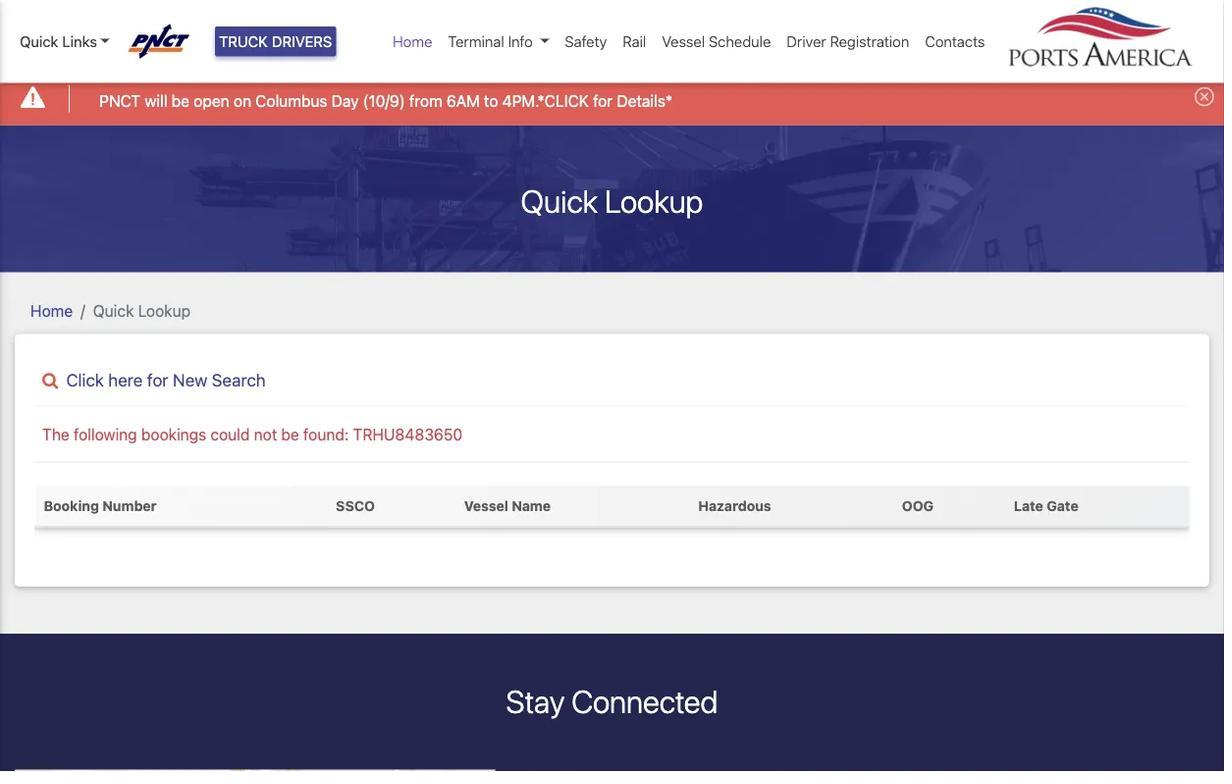 Task type: describe. For each thing, give the bounding box(es) containing it.
quick links link
[[20, 30, 110, 52]]

will
[[145, 91, 168, 110]]

click here for new search
[[66, 370, 266, 390]]

gate
[[1047, 498, 1079, 514]]

found:
[[304, 425, 349, 444]]

booking
[[44, 498, 99, 514]]

stay
[[506, 683, 565, 721]]

driver registration link
[[779, 23, 918, 60]]

contacts link
[[918, 23, 993, 60]]

terminal
[[448, 33, 505, 50]]

close image
[[1195, 87, 1215, 106]]

6am
[[447, 91, 480, 110]]

be inside alert
[[172, 91, 190, 110]]

columbus
[[256, 91, 328, 110]]

safety
[[565, 33, 607, 50]]

links
[[62, 33, 97, 50]]

2 horizontal spatial quick
[[521, 182, 598, 220]]

2 vertical spatial quick
[[93, 302, 134, 320]]

terminal info
[[448, 33, 533, 50]]

name
[[512, 498, 551, 514]]

schedule
[[709, 33, 771, 50]]

0 vertical spatial lookup
[[605, 182, 704, 220]]

could
[[211, 425, 250, 444]]

stay connected
[[506, 683, 718, 721]]

4pm.*click
[[503, 91, 589, 110]]

vessel schedule
[[662, 33, 771, 50]]

driver registration
[[787, 33, 910, 50]]

vessel for vessel schedule
[[662, 33, 705, 50]]

info
[[508, 33, 533, 50]]

number
[[102, 498, 157, 514]]

vessel name
[[464, 498, 551, 514]]

late gate
[[1014, 498, 1079, 514]]

pnct will be open on columbus day (10/9) from 6am to 4pm.*click for details* alert
[[0, 72, 1225, 125]]

trhu8483650
[[353, 425, 463, 444]]

bookings
[[141, 425, 206, 444]]

ssco
[[336, 498, 375, 514]]

for inside alert
[[593, 91, 613, 110]]

safety link
[[557, 23, 615, 60]]

hazardous
[[699, 498, 772, 514]]

rail link
[[615, 23, 654, 60]]

pnct will be open on columbus day (10/9) from 6am to 4pm.*click for details* link
[[99, 89, 673, 113]]

driver
[[787, 33, 827, 50]]

open
[[194, 91, 230, 110]]

new
[[173, 370, 208, 390]]

booking number
[[44, 498, 157, 514]]

connected
[[572, 683, 718, 721]]

registration
[[830, 33, 910, 50]]



Task type: vqa. For each thing, say whether or not it's contained in the screenshot.
fee
no



Task type: locate. For each thing, give the bounding box(es) containing it.
1 vertical spatial vessel
[[464, 498, 509, 514]]

(10/9)
[[363, 91, 405, 110]]

0 horizontal spatial home link
[[30, 302, 73, 320]]

0 vertical spatial be
[[172, 91, 190, 110]]

lookup
[[605, 182, 704, 220], [138, 302, 191, 320]]

for
[[593, 91, 613, 110], [147, 370, 168, 390]]

0 horizontal spatial quick lookup
[[93, 302, 191, 320]]

1 horizontal spatial quick lookup
[[521, 182, 704, 220]]

vessel schedule link
[[654, 23, 779, 60]]

from
[[409, 91, 443, 110]]

search image
[[42, 372, 58, 389]]

rail
[[623, 33, 647, 50]]

home link up search image
[[30, 302, 73, 320]]

terminal info link
[[440, 23, 557, 60]]

0 horizontal spatial be
[[172, 91, 190, 110]]

be right will
[[172, 91, 190, 110]]

vessel
[[662, 33, 705, 50], [464, 498, 509, 514]]

be
[[172, 91, 190, 110], [281, 425, 299, 444]]

home link up the from
[[385, 23, 440, 60]]

1 vertical spatial for
[[147, 370, 168, 390]]

to
[[484, 91, 498, 110]]

1 vertical spatial quick
[[521, 182, 598, 220]]

quick inside 'link'
[[20, 33, 58, 50]]

home
[[393, 33, 433, 50], [30, 302, 73, 320]]

1 vertical spatial be
[[281, 425, 299, 444]]

1 horizontal spatial quick
[[93, 302, 134, 320]]

1 vertical spatial quick lookup
[[93, 302, 191, 320]]

0 horizontal spatial home
[[30, 302, 73, 320]]

click here for new search link
[[34, 370, 1190, 391]]

contacts
[[926, 33, 986, 50]]

on
[[234, 91, 251, 110]]

0 horizontal spatial lookup
[[138, 302, 191, 320]]

0 vertical spatial home link
[[385, 23, 440, 60]]

for right here
[[147, 370, 168, 390]]

late
[[1014, 498, 1044, 514]]

0 vertical spatial quick lookup
[[521, 182, 704, 220]]

drivers
[[272, 33, 332, 50]]

pnct
[[99, 91, 141, 110]]

vessel right rail link
[[662, 33, 705, 50]]

pnct will be open on columbus day (10/9) from 6am to 4pm.*click for details*
[[99, 91, 673, 110]]

1 horizontal spatial lookup
[[605, 182, 704, 220]]

1 horizontal spatial home
[[393, 33, 433, 50]]

0 vertical spatial quick
[[20, 33, 58, 50]]

here
[[108, 370, 143, 390]]

truck drivers link
[[215, 26, 336, 56]]

the
[[42, 425, 69, 444]]

1 horizontal spatial vessel
[[662, 33, 705, 50]]

following
[[74, 425, 137, 444]]

not
[[254, 425, 277, 444]]

0 vertical spatial vessel
[[662, 33, 705, 50]]

0 horizontal spatial vessel
[[464, 498, 509, 514]]

0 horizontal spatial for
[[147, 370, 168, 390]]

truck
[[219, 33, 268, 50]]

home up search image
[[30, 302, 73, 320]]

quick links
[[20, 33, 97, 50]]

truck drivers
[[219, 33, 332, 50]]

details*
[[617, 91, 673, 110]]

0 horizontal spatial quick
[[20, 33, 58, 50]]

click
[[66, 370, 104, 390]]

vessel inside vessel schedule link
[[662, 33, 705, 50]]

search
[[212, 370, 266, 390]]

0 vertical spatial for
[[593, 91, 613, 110]]

home up the from
[[393, 33, 433, 50]]

the following bookings could not be found: trhu8483650
[[42, 425, 463, 444]]

home link
[[385, 23, 440, 60], [30, 302, 73, 320]]

1 vertical spatial home
[[30, 302, 73, 320]]

oog
[[902, 498, 934, 514]]

be right not
[[281, 425, 299, 444]]

1 horizontal spatial for
[[593, 91, 613, 110]]

1 vertical spatial lookup
[[138, 302, 191, 320]]

vessel left name
[[464, 498, 509, 514]]

1 horizontal spatial be
[[281, 425, 299, 444]]

vessel for vessel name
[[464, 498, 509, 514]]

quick
[[20, 33, 58, 50], [521, 182, 598, 220], [93, 302, 134, 320]]

day
[[332, 91, 359, 110]]

1 vertical spatial home link
[[30, 302, 73, 320]]

1 horizontal spatial home link
[[385, 23, 440, 60]]

for left details* at the top right of the page
[[593, 91, 613, 110]]

0 vertical spatial home
[[393, 33, 433, 50]]

quick lookup
[[521, 182, 704, 220], [93, 302, 191, 320]]



